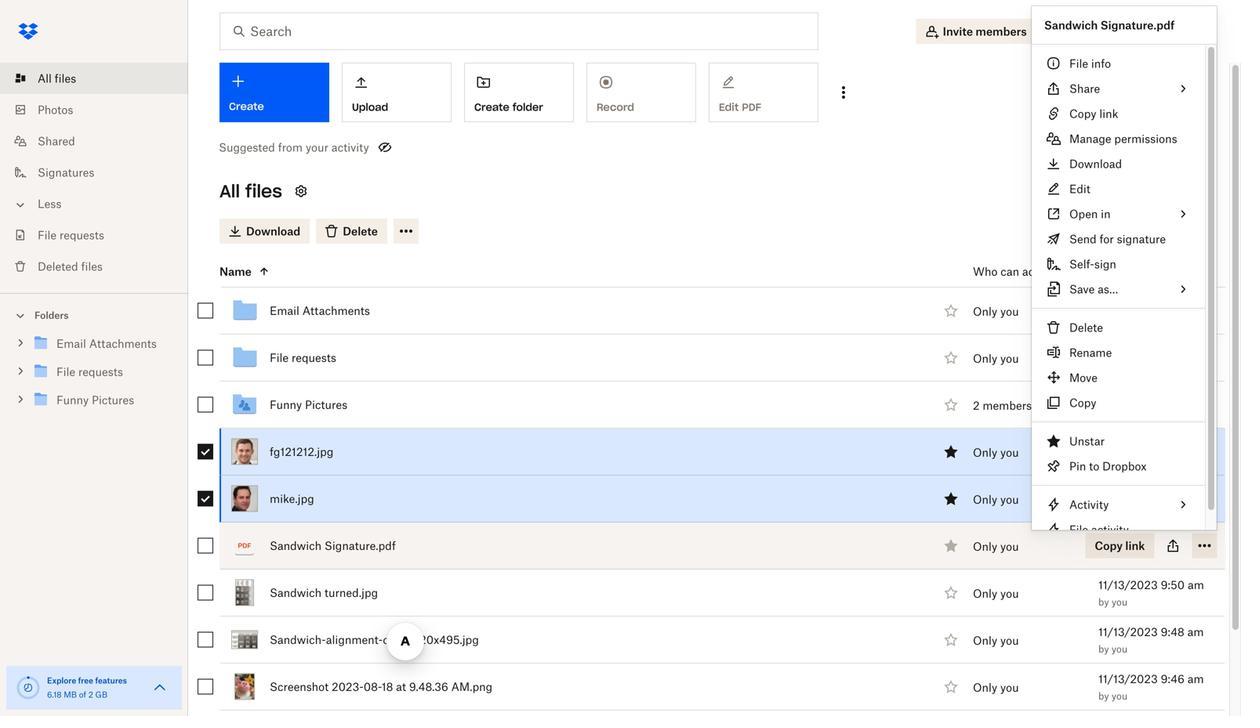 Task type: locate. For each thing, give the bounding box(es) containing it.
1 horizontal spatial files
[[81, 260, 103, 273]]

remove from starred image
[[942, 443, 961, 462], [942, 490, 961, 509]]

copy inside copy menu item
[[1070, 397, 1097, 410]]

2023-
[[332, 681, 364, 694]]

1 remove from starred image from the top
[[942, 443, 961, 462]]

you
[[1001, 305, 1019, 318], [1001, 352, 1019, 365], [1001, 446, 1019, 460], [1112, 456, 1128, 468], [1001, 493, 1019, 507], [1112, 503, 1128, 515], [1001, 540, 1019, 554], [1112, 550, 1128, 562], [1001, 587, 1019, 601], [1112, 597, 1128, 609], [1001, 635, 1019, 648], [1112, 644, 1128, 656], [1001, 682, 1019, 695], [1112, 691, 1128, 703]]

move menu item
[[1032, 366, 1206, 391]]

add to starred image for email attachments
[[942, 302, 961, 320]]

1 vertical spatial file requests link
[[270, 349, 336, 368]]

sandwich-
[[270, 634, 326, 647]]

6 only from the top
[[974, 587, 998, 601]]

11/13/2023 9:58 am by you
[[1099, 532, 1204, 562]]

6 add to starred image from the top
[[942, 678, 961, 697]]

9:48 inside 'element'
[[1161, 485, 1185, 498]]

am for turned.jpg
[[1188, 579, 1205, 592]]

/fg121212.jpg image
[[231, 439, 258, 466]]

9.48.36
[[409, 681, 449, 694]]

0 horizontal spatial signature.pdf
[[325, 540, 396, 553]]

modified
[[1099, 265, 1145, 278]]

send
[[1070, 233, 1097, 246]]

file down email
[[270, 351, 289, 365]]

1 vertical spatial remove from starred image
[[942, 490, 961, 509]]

9:48 for sandwich-alignment-chart-720x495.jpg
[[1161, 626, 1185, 639]]

sandwich for sandwich turned.jpg
[[270, 587, 322, 600]]

by
[[1099, 456, 1110, 468], [1099, 503, 1110, 515], [1099, 550, 1110, 562], [1099, 597, 1110, 609], [1099, 644, 1110, 656], [1099, 691, 1110, 703]]

5 11/13/2023 from the top
[[1099, 626, 1158, 639]]

6 only you from the top
[[974, 587, 1019, 601]]

-- up "move" menu item
[[1099, 351, 1108, 365]]

3 only from the top
[[974, 446, 998, 460]]

9:50
[[1161, 579, 1185, 592]]

only inside name sandwich signature.pdf, modified 11/13/2023 9:58 am, element
[[974, 540, 998, 554]]

2 only from the top
[[974, 352, 998, 365]]

4 only you from the top
[[974, 493, 1019, 507]]

only inside name email attachments, modified 11/13/2023 10:24 am, element
[[974, 305, 998, 318]]

only for 2023-
[[974, 682, 998, 695]]

all files down the suggested
[[220, 180, 282, 202]]

11/13/2023 9:48 am by you for mike.jpg
[[1099, 485, 1205, 515]]

2 vertical spatial 9:48
[[1161, 626, 1185, 639]]

mike.jpg
[[270, 493, 314, 506]]

1 vertical spatial files
[[245, 180, 282, 202]]

all files up photos
[[38, 72, 76, 85]]

am inside 11/13/2023 9:58 am by you
[[1188, 532, 1204, 545]]

6 only you button from the top
[[974, 586, 1019, 603]]

file requests up deleted files
[[38, 229, 104, 242]]

3 by from the top
[[1099, 550, 1110, 562]]

file requests up funny pictures
[[270, 351, 336, 365]]

0 horizontal spatial all files
[[38, 72, 76, 85]]

copy link menu item
[[1032, 101, 1206, 126]]

copy link
[[1070, 107, 1119, 120]]

0 vertical spatial activity
[[332, 141, 369, 154]]

1 11/13/2023 from the top
[[1099, 438, 1158, 451]]

1 horizontal spatial 2
[[974, 399, 980, 413]]

5 add to starred image from the top
[[942, 631, 961, 650]]

add to starred image inside name file requests, modified 12/14/2023 4:10 pm, element
[[942, 349, 961, 368]]

1 vertical spatial all files
[[220, 180, 282, 202]]

files right deleted
[[81, 260, 103, 273]]

2 only you button from the top
[[974, 350, 1019, 367]]

am for 2023-
[[1188, 673, 1205, 686]]

1 horizontal spatial all
[[220, 180, 240, 202]]

/sandwich alignment chart 720x495.jpg image
[[231, 631, 258, 650]]

1 by from the top
[[1099, 456, 1110, 468]]

0 vertical spatial file requests
[[38, 229, 104, 242]]

only inside name screenshot 2023-08-18 at 9.48.36 am.png, modified 11/13/2023 9:46 am, element
[[974, 682, 998, 695]]

11/13/2023 9:48 am by you inside "name sandwich-alignment-chart-720x495.jpg, modified 11/13/2023 9:48 am," element
[[1099, 626, 1205, 656]]

1 vertical spatial sandwich
[[270, 540, 322, 553]]

0 vertical spatial copy
[[1070, 107, 1097, 120]]

sandwich-alignment-chart-720x495.jpg
[[270, 634, 479, 647]]

2 inside the explore free features 6.18 mb of 2 gb
[[88, 691, 93, 701]]

1 horizontal spatial sandwich signature.pdf
[[1045, 18, 1175, 32]]

8 only you button from the top
[[974, 680, 1019, 697]]

5 by from the top
[[1099, 644, 1110, 656]]

remove from starred image for mike.jpg
[[942, 490, 961, 509]]

1 9:48 from the top
[[1161, 438, 1185, 451]]

4 only you button from the top
[[974, 491, 1019, 509]]

0 vertical spatial files
[[55, 72, 76, 85]]

2 remove from starred image from the top
[[942, 490, 961, 509]]

2 11/13/2023 9:48 am by you from the top
[[1099, 485, 1205, 515]]

remove from starred image inside name fg121212.jpg, modified 11/13/2023 9:48 am, element
[[942, 443, 961, 462]]

3 only you from the top
[[974, 446, 1019, 460]]

files inside deleted files 'link'
[[81, 260, 103, 273]]

9:48 for fg121212.jpg
[[1161, 438, 1185, 451]]

add to starred image inside "name sandwich-alignment-chart-720x495.jpg, modified 11/13/2023 9:48 am," element
[[942, 631, 961, 650]]

copy down share
[[1070, 107, 1097, 120]]

2 right of
[[88, 691, 93, 701]]

11/13/2023 inside 11/13/2023 9:58 am by you
[[1099, 532, 1158, 545]]

1 am from the top
[[1188, 438, 1205, 451]]

only you button inside name email attachments, modified 11/13/2023 10:24 am, element
[[974, 303, 1019, 320]]

activity down activity menu item
[[1092, 524, 1130, 537]]

all down the suggested
[[220, 180, 240, 202]]

save
[[1070, 283, 1095, 296]]

11/13/2023 inside 11/13/2023 9:50 am by you
[[1099, 579, 1158, 592]]

1 only you from the top
[[974, 305, 1019, 318]]

requests up funny pictures link
[[292, 351, 336, 365]]

3 11/13/2023 from the top
[[1099, 532, 1158, 545]]

0 horizontal spatial files
[[55, 72, 76, 85]]

1 only you button from the top
[[974, 303, 1019, 320]]

file requests link
[[13, 220, 188, 251], [270, 349, 336, 368]]

7 only from the top
[[974, 635, 998, 648]]

file inside table
[[270, 351, 289, 365]]

add to starred image inside name sandwich turned.jpg, modified 11/13/2023 9:50 am, element
[[942, 584, 961, 603]]

self-sign
[[1070, 258, 1117, 271]]

0 vertical spatial remove from starred image
[[942, 443, 961, 462]]

all up photos
[[38, 72, 52, 85]]

can
[[1001, 265, 1020, 278]]

create folder button
[[464, 63, 574, 122]]

11/13/2023 9:48 am by you inside name fg121212.jpg, modified 11/13/2023 9:48 am, element
[[1099, 438, 1205, 468]]

1 horizontal spatial signature.pdf
[[1101, 18, 1175, 32]]

for
[[1100, 233, 1115, 246]]

self-sign menu item
[[1032, 252, 1206, 277]]

9:48 up pin to dropbox menu item
[[1161, 438, 1185, 451]]

only you button for turned.jpg
[[974, 586, 1019, 603]]

name sandwich turned.jpg, modified 11/13/2023 9:50 am, element
[[185, 570, 1226, 617]]

copy down move on the right of the page
[[1070, 397, 1097, 410]]

11/13/2023 9:48 am by you inside name mike.jpg, modified 11/13/2023 9:48 am, 'element'
[[1099, 485, 1205, 515]]

info
[[1092, 57, 1112, 70]]

files inside all files link
[[55, 72, 76, 85]]

file
[[1070, 57, 1089, 70], [38, 229, 57, 242], [270, 351, 289, 365], [1070, 524, 1089, 537]]

2 left "for"
[[1090, 226, 1097, 239]]

4 by from the top
[[1099, 597, 1110, 609]]

only you for turned.jpg
[[974, 587, 1019, 601]]

file inside list
[[38, 229, 57, 242]]

0 horizontal spatial file requests
[[38, 229, 104, 242]]

7 only you button from the top
[[974, 633, 1019, 650]]

11/13/2023 down dropbox
[[1099, 485, 1158, 498]]

only you button for 2023-
[[974, 680, 1019, 697]]

name screenshot 2023-08-18 at 9.48.36 am.png, modified 11/13/2023 9:46 am, element
[[185, 664, 1226, 712]]

sandwich
[[1045, 18, 1098, 32], [270, 540, 322, 553], [270, 587, 322, 600]]

4 11/13/2023 from the top
[[1099, 579, 1158, 592]]

copy inside copy link menu item
[[1070, 107, 1097, 120]]

2
[[1090, 226, 1097, 239], [974, 399, 980, 413], [88, 691, 93, 701]]

add to starred image for sandwich turned.jpg
[[942, 584, 961, 603]]

mb
[[64, 691, 77, 701]]

3 only you button from the top
[[974, 444, 1019, 462]]

am inside name fg121212.jpg, modified 11/13/2023 9:48 am, element
[[1188, 438, 1205, 451]]

only you inside name file requests, modified 12/14/2023 4:10 pm, element
[[974, 352, 1019, 365]]

-- inside name file requests, modified 12/14/2023 4:10 pm, element
[[1099, 351, 1108, 365]]

6 by from the top
[[1099, 691, 1110, 703]]

0 horizontal spatial all
[[38, 72, 52, 85]]

delete
[[1070, 321, 1104, 335]]

2 vertical spatial sandwich
[[270, 587, 322, 600]]

sandwich turned.jpg
[[270, 587, 378, 600]]

only you button inside name sandwich signature.pdf, modified 11/13/2023 9:58 am, element
[[974, 538, 1019, 556]]

table
[[185, 257, 1226, 717]]

11/13/2023 9:48 am by you for sandwich-alignment-chart-720x495.jpg
[[1099, 626, 1205, 656]]

2 by from the top
[[1099, 503, 1110, 515]]

1 vertical spatial file requests
[[270, 351, 336, 365]]

who
[[974, 265, 998, 278]]

only you button inside name file requests, modified 12/14/2023 4:10 pm, element
[[974, 350, 1019, 367]]

1 vertical spatial copy
[[1070, 397, 1097, 410]]

0 horizontal spatial activity
[[332, 141, 369, 154]]

by inside 11/13/2023 9:50 am by you
[[1099, 597, 1110, 609]]

only you inside name screenshot 2023-08-18 at 9.48.36 am.png, modified 11/13/2023 9:46 am, element
[[974, 682, 1019, 695]]

send for signature
[[1070, 233, 1167, 246]]

2 add to starred image from the top
[[942, 349, 961, 368]]

all
[[38, 72, 52, 85], [220, 180, 240, 202]]

file down less
[[38, 229, 57, 242]]

all inside list item
[[38, 72, 52, 85]]

activity menu item
[[1032, 493, 1206, 518]]

only you inside name sandwich signature.pdf, modified 11/13/2023 9:58 am, element
[[974, 540, 1019, 554]]

signature.pdf up file info menu item
[[1101, 18, 1175, 32]]

only inside name file requests, modified 12/14/2023 4:10 pm, element
[[974, 352, 998, 365]]

4 am from the top
[[1188, 579, 1205, 592]]

9:48 up 9:58
[[1161, 485, 1185, 498]]

6 am from the top
[[1188, 673, 1205, 686]]

name sandwich signature.pdf, modified 11/13/2023 9:58 am, element
[[185, 523, 1226, 570]]

add to starred image for screenshot 2023-08-18 at 9.48.36 am.png
[[942, 678, 961, 697]]

18
[[382, 681, 393, 694]]

sandwich turned.jpg link
[[270, 584, 378, 603]]

11/13/2023 inside name mike.jpg, modified 11/13/2023 9:48 am, 'element'
[[1099, 485, 1158, 498]]

8 only you from the top
[[974, 682, 1019, 695]]

-- for requests
[[1099, 351, 1108, 365]]

only you button inside name screenshot 2023-08-18 at 9.48.36 am.png, modified 11/13/2023 9:46 am, element
[[974, 680, 1019, 697]]

file down activity
[[1070, 524, 1089, 537]]

11/13/2023 down activity menu item
[[1099, 532, 1158, 545]]

by inside "name sandwich-alignment-chart-720x495.jpg, modified 11/13/2023 9:48 am," element
[[1099, 644, 1110, 656]]

2 vertical spatial files
[[81, 260, 103, 273]]

only you
[[974, 305, 1019, 318], [974, 352, 1019, 365], [974, 446, 1019, 460], [974, 493, 1019, 507], [974, 540, 1019, 554], [974, 587, 1019, 601], [974, 635, 1019, 648], [974, 682, 1019, 695]]

only you inside name sandwich turned.jpg, modified 11/13/2023 9:50 am, element
[[974, 587, 1019, 601]]

2 9:48 from the top
[[1161, 485, 1185, 498]]

open in
[[1070, 207, 1111, 221]]

0 vertical spatial sandwich
[[1045, 18, 1098, 32]]

signature.pdf up turned.jpg
[[325, 540, 396, 553]]

3 11/13/2023 9:48 am by you from the top
[[1099, 626, 1205, 656]]

2 vertical spatial 2
[[88, 691, 93, 701]]

0 vertical spatial all files
[[38, 72, 76, 85]]

1 add to starred image from the top
[[942, 302, 961, 320]]

1 vertical spatial activity
[[1092, 524, 1130, 537]]

2 left members
[[974, 399, 980, 413]]

1 copy from the top
[[1070, 107, 1097, 120]]

am
[[1188, 438, 1205, 451], [1188, 485, 1205, 498], [1188, 532, 1204, 545], [1188, 579, 1205, 592], [1188, 626, 1205, 639], [1188, 673, 1205, 686]]

name email attachments, modified 11/13/2023 10:24 am, element
[[185, 288, 1226, 335]]

5 am from the top
[[1188, 626, 1205, 639]]

2 copy from the top
[[1070, 397, 1097, 410]]

only inside "name sandwich-alignment-chart-720x495.jpg, modified 11/13/2023 9:48 am," element
[[974, 635, 998, 648]]

2 inside 2 members button
[[974, 399, 980, 413]]

0 vertical spatial sandwich signature.pdf
[[1045, 18, 1175, 32]]

4 add to starred image from the top
[[942, 584, 961, 603]]

by for signature.pdf
[[1099, 550, 1110, 562]]

1 vertical spatial 11/13/2023 9:48 am by you
[[1099, 485, 1205, 515]]

0 vertical spatial all
[[38, 72, 52, 85]]

fg121212.jpg
[[270, 446, 334, 459]]

9:48 down 11/13/2023 9:50 am by you
[[1161, 626, 1185, 639]]

5 only you button from the top
[[974, 538, 1019, 556]]

0 vertical spatial 2
[[1090, 226, 1097, 239]]

name fg121212.jpg, modified 11/13/2023 9:48 am, element
[[185, 429, 1226, 476]]

photos
[[38, 103, 73, 116]]

only inside name sandwich turned.jpg, modified 11/13/2023 9:50 am, element
[[974, 587, 998, 601]]

1 vertical spatial sandwich signature.pdf
[[270, 540, 396, 553]]

name
[[220, 265, 252, 278]]

1 horizontal spatial activity
[[1092, 524, 1130, 537]]

group
[[0, 327, 188, 426]]

manage permissions menu item
[[1032, 126, 1206, 151]]

2 horizontal spatial 2
[[1090, 226, 1097, 239]]

6.18
[[47, 691, 62, 701]]

11/13/2023 down 11/13/2023 9:50 am by you
[[1099, 626, 1158, 639]]

list
[[0, 53, 188, 293]]

file left info
[[1070, 57, 1089, 70]]

mike.jpg link
[[270, 490, 314, 509]]

3 9:48 from the top
[[1161, 626, 1185, 639]]

1 vertical spatial 2
[[974, 399, 980, 413]]

only you button for attachments
[[974, 303, 1019, 320]]

0 vertical spatial --
[[1099, 304, 1108, 318]]

who can access
[[974, 265, 1058, 278]]

11/13/2023 up dropbox
[[1099, 438, 1158, 451]]

add to starred image inside name screenshot 2023-08-18 at 9.48.36 am.png, modified 11/13/2023 9:46 am, element
[[942, 678, 961, 697]]

/sandwich turned.jpg image
[[235, 580, 254, 607]]

signature.pdf
[[1101, 18, 1175, 32], [325, 540, 396, 553]]

by inside 11/13/2023 9:58 am by you
[[1099, 550, 1110, 562]]

selected
[[1099, 226, 1145, 239]]

add to starred image inside name email attachments, modified 11/13/2023 10:24 am, element
[[942, 302, 961, 320]]

2 vertical spatial 11/13/2023 9:48 am by you
[[1099, 626, 1205, 656]]

file requests link up deleted files
[[13, 220, 188, 251]]

activity right your
[[332, 141, 369, 154]]

2 only you from the top
[[974, 352, 1019, 365]]

file requests
[[38, 229, 104, 242], [270, 351, 336, 365]]

6 11/13/2023 from the top
[[1099, 673, 1158, 686]]

am inside 11/13/2023 9:46 am by you
[[1188, 673, 1205, 686]]

8 only from the top
[[974, 682, 998, 695]]

1 vertical spatial requests
[[292, 351, 336, 365]]

sandwich up file info
[[1045, 18, 1098, 32]]

11/13/2023
[[1099, 438, 1158, 451], [1099, 485, 1158, 498], [1099, 532, 1158, 545], [1099, 579, 1158, 592], [1099, 626, 1158, 639], [1099, 673, 1158, 686]]

requests up deleted files
[[60, 229, 104, 242]]

am for signature.pdf
[[1188, 532, 1204, 545]]

0 vertical spatial file requests link
[[13, 220, 188, 251]]

3 am from the top
[[1188, 532, 1204, 545]]

11/13/2023 inside 11/13/2023 9:46 am by you
[[1099, 673, 1158, 686]]

11/13/2023 left "9:50"
[[1099, 579, 1158, 592]]

11/13/2023 for 2023-
[[1099, 673, 1158, 686]]

copy
[[1070, 107, 1097, 120], [1070, 397, 1097, 410]]

3 add to starred image from the top
[[942, 396, 961, 415]]

shared
[[38, 135, 75, 148]]

photos link
[[13, 94, 188, 126]]

only you button inside name fg121212.jpg, modified 11/13/2023 9:48 am, element
[[974, 444, 1019, 462]]

2 -- from the top
[[1099, 351, 1108, 365]]

only you inside name email attachments, modified 11/13/2023 10:24 am, element
[[974, 305, 1019, 318]]

only you button inside name sandwich turned.jpg, modified 11/13/2023 9:50 am, element
[[974, 586, 1019, 603]]

0 vertical spatial 11/13/2023 9:48 am by you
[[1099, 438, 1205, 468]]

file for the leftmost file requests link
[[38, 229, 57, 242]]

funny
[[270, 399, 302, 412]]

0 horizontal spatial file requests link
[[13, 220, 188, 251]]

by for 2023-
[[1099, 691, 1110, 703]]

only for turned.jpg
[[974, 587, 998, 601]]

at
[[396, 681, 406, 694]]

2 am from the top
[[1188, 485, 1205, 498]]

0 vertical spatial 9:48
[[1161, 438, 1185, 451]]

1 only from the top
[[974, 305, 998, 318]]

only you inside "name sandwich-alignment-chart-720x495.jpg, modified 11/13/2023 9:48 am," element
[[974, 635, 1019, 648]]

0 horizontal spatial 2
[[88, 691, 93, 701]]

0 horizontal spatial requests
[[60, 229, 104, 242]]

sandwich down mike.jpg link
[[270, 540, 322, 553]]

only you for alignment-
[[974, 635, 1019, 648]]

only
[[974, 305, 998, 318], [974, 352, 998, 365], [974, 446, 998, 460], [974, 493, 998, 507], [974, 540, 998, 554], [974, 587, 998, 601], [974, 635, 998, 648], [974, 682, 998, 695]]

-
[[1099, 304, 1103, 318], [1103, 304, 1108, 318], [1099, 351, 1103, 365], [1103, 351, 1108, 365]]

add to starred image inside name funny pictures, modified 11/13/2023 10:13 am, element
[[942, 396, 961, 415]]

sandwich up sandwich-
[[270, 587, 322, 600]]

share
[[1070, 82, 1101, 95]]

sandwich signature.pdf up info
[[1045, 18, 1175, 32]]

2 horizontal spatial files
[[245, 180, 282, 202]]

only you button for alignment-
[[974, 633, 1019, 650]]

activity
[[332, 141, 369, 154], [1092, 524, 1130, 537]]

11/13/2023 left '9:46' on the bottom
[[1099, 673, 1158, 686]]

-- inside name email attachments, modified 11/13/2023 10:24 am, element
[[1099, 304, 1108, 318]]

1 vertical spatial --
[[1099, 351, 1108, 365]]

requests
[[60, 229, 104, 242], [292, 351, 336, 365]]

5 only you from the top
[[974, 540, 1019, 554]]

you inside name email attachments, modified 11/13/2023 10:24 am, element
[[1001, 305, 1019, 318]]

pictures
[[305, 399, 348, 412]]

sandwich signature.pdf up sandwich turned.jpg
[[270, 540, 396, 553]]

11/13/2023 inside "name sandwich-alignment-chart-720x495.jpg, modified 11/13/2023 9:48 am," element
[[1099, 626, 1158, 639]]

rename
[[1070, 346, 1113, 360]]

folders
[[35, 310, 69, 322]]

list containing all files
[[0, 53, 188, 293]]

720x495.jpg
[[414, 634, 479, 647]]

-- down as…
[[1099, 304, 1108, 318]]

suggested from your activity
[[219, 141, 369, 154]]

2 11/13/2023 from the top
[[1099, 485, 1158, 498]]

am inside "name sandwich-alignment-chart-720x495.jpg, modified 11/13/2023 9:48 am," element
[[1188, 626, 1205, 639]]

files down the suggested
[[245, 180, 282, 202]]

7 only you from the top
[[974, 635, 1019, 648]]

only you inside name fg121212.jpg, modified 11/13/2023 9:48 am, element
[[974, 446, 1019, 460]]

by inside 11/13/2023 9:46 am by you
[[1099, 691, 1110, 703]]

to
[[1090, 460, 1100, 473]]

1 horizontal spatial file requests link
[[270, 349, 336, 368]]

files up photos
[[55, 72, 76, 85]]

1 vertical spatial 9:48
[[1161, 485, 1185, 498]]

0 horizontal spatial sandwich signature.pdf
[[270, 540, 396, 553]]

only you button inside "name sandwich-alignment-chart-720x495.jpg, modified 11/13/2023 9:48 am," element
[[974, 633, 1019, 650]]

copy for copy
[[1070, 397, 1097, 410]]

4 only from the top
[[974, 493, 998, 507]]

file requests link up funny pictures
[[270, 349, 336, 368]]

all files
[[38, 72, 76, 85], [220, 180, 282, 202]]

pin to dropbox menu item
[[1032, 454, 1206, 479]]

am inside 11/13/2023 9:50 am by you
[[1188, 579, 1205, 592]]

only you for requests
[[974, 352, 1019, 365]]

9:48
[[1161, 438, 1185, 451], [1161, 485, 1185, 498], [1161, 626, 1185, 639]]

5 only from the top
[[974, 540, 998, 554]]

by inside name mike.jpg, modified 11/13/2023 9:48 am, 'element'
[[1099, 503, 1110, 515]]

0 vertical spatial requests
[[60, 229, 104, 242]]

folders button
[[0, 304, 188, 327]]

1 -- from the top
[[1099, 304, 1108, 318]]

1 11/13/2023 9:48 am by you from the top
[[1099, 438, 1205, 468]]

dropbox image
[[13, 16, 44, 47]]

add to starred image
[[942, 302, 961, 320], [942, 349, 961, 368], [942, 396, 961, 415], [942, 584, 961, 603], [942, 631, 961, 650], [942, 678, 961, 697]]



Task type: describe. For each thing, give the bounding box(es) containing it.
file for file info menu item
[[1070, 57, 1089, 70]]

add to starred image for funny pictures
[[942, 396, 961, 415]]

open
[[1070, 207, 1099, 221]]

only for signature.pdf
[[974, 540, 998, 554]]

add to starred image for sandwich-alignment-chart-720x495.jpg
[[942, 631, 961, 650]]

only you button inside name mike.jpg, modified 11/13/2023 9:48 am, 'element'
[[974, 491, 1019, 509]]

only you for 2023-
[[974, 682, 1019, 695]]

deleted files link
[[13, 251, 188, 282]]

screenshot 2023-08-18 at 9.48.36 am.png link
[[270, 678, 493, 697]]

11/13/2023 9:50 am by you
[[1099, 579, 1205, 609]]

files for deleted files 'link'
[[81, 260, 103, 273]]

less image
[[13, 197, 28, 213]]

signature
[[1118, 233, 1167, 246]]

funny pictures link
[[270, 396, 348, 415]]

open in menu item
[[1032, 202, 1206, 227]]

9:46
[[1161, 673, 1185, 686]]

name sandwich-alignment-chart-720x495.jpg, modified 11/13/2023 9:48 am, element
[[185, 617, 1226, 664]]

am inside name mike.jpg, modified 11/13/2023 9:48 am, 'element'
[[1188, 485, 1205, 498]]

1 horizontal spatial requests
[[292, 351, 336, 365]]

you inside 11/13/2023 9:50 am by you
[[1112, 597, 1128, 609]]

self-
[[1070, 258, 1095, 271]]

screenshot
[[270, 681, 329, 694]]

explore free features 6.18 mb of 2 gb
[[47, 677, 127, 701]]

name funny pictures, modified 11/13/2023 10:13 am, element
[[185, 382, 1226, 429]]

turned.jpg
[[325, 587, 378, 600]]

1 horizontal spatial all files
[[220, 180, 282, 202]]

copy menu item
[[1032, 391, 1206, 416]]

all files link
[[13, 63, 188, 94]]

only you inside name mike.jpg, modified 11/13/2023 9:48 am, 'element'
[[974, 493, 1019, 507]]

2 for 2 members
[[974, 399, 980, 413]]

sandwich signature.pdf link
[[270, 537, 396, 556]]

of
[[79, 691, 86, 701]]

11/13/2023 for turned.jpg
[[1099, 579, 1158, 592]]

1 horizontal spatial file requests
[[270, 351, 336, 365]]

you inside 11/13/2023 9:46 am by you
[[1112, 691, 1128, 703]]

activity
[[1070, 499, 1110, 512]]

in
[[1102, 207, 1111, 221]]

11/13/2023 inside name fg121212.jpg, modified 11/13/2023 9:48 am, element
[[1099, 438, 1158, 451]]

by for alignment-
[[1099, 644, 1110, 656]]

2 members
[[974, 399, 1032, 413]]

sign
[[1095, 258, 1117, 271]]

gb
[[95, 691, 108, 701]]

move
[[1070, 371, 1098, 385]]

/screenshot 2023-08-18 at 9.48.36 am.png image
[[235, 674, 255, 701]]

by for turned.jpg
[[1099, 597, 1110, 609]]

fg121212.jpg link
[[270, 443, 334, 462]]

your
[[306, 141, 329, 154]]

folder
[[513, 101, 544, 114]]

2 selected
[[1090, 226, 1145, 239]]

activity inside menu item
[[1092, 524, 1130, 537]]

free
[[78, 677, 93, 686]]

pin
[[1070, 460, 1087, 473]]

file for file activity menu item
[[1070, 524, 1089, 537]]

9:48 for mike.jpg
[[1161, 485, 1185, 498]]

save as…
[[1070, 283, 1119, 296]]

table containing name
[[185, 257, 1226, 717]]

only for alignment-
[[974, 635, 998, 648]]

create
[[475, 101, 510, 114]]

files for all files link
[[55, 72, 76, 85]]

add to starred image for file requests
[[942, 349, 961, 368]]

access
[[1023, 265, 1058, 278]]

only you button for requests
[[974, 350, 1019, 367]]

manage permissions
[[1070, 132, 1178, 146]]

quota usage element
[[16, 676, 41, 701]]

name mike.jpg, modified 11/13/2023 9:48 am, element
[[185, 476, 1226, 523]]

only for attachments
[[974, 305, 998, 318]]

screenshot 2023-08-18 at 9.48.36 am.png
[[270, 681, 493, 694]]

send for signature menu item
[[1032, 227, 1206, 252]]

edit menu item
[[1032, 177, 1206, 202]]

file activity menu item
[[1032, 518, 1206, 543]]

save as… menu item
[[1032, 277, 1206, 302]]

manage
[[1070, 132, 1112, 146]]

08-
[[364, 681, 382, 694]]

pin to dropbox
[[1070, 460, 1147, 473]]

remove from starred image
[[942, 537, 961, 556]]

-- for attachments
[[1099, 304, 1108, 318]]

features
[[95, 677, 127, 686]]

share menu item
[[1032, 76, 1206, 101]]

1 vertical spatial signature.pdf
[[325, 540, 396, 553]]

you inside name file requests, modified 12/14/2023 4:10 pm, element
[[1001, 352, 1019, 365]]

am for alignment-
[[1188, 626, 1205, 639]]

you inside 11/13/2023 9:58 am by you
[[1112, 550, 1128, 562]]

only you button for signature.pdf
[[974, 538, 1019, 556]]

1 vertical spatial all
[[220, 180, 240, 202]]

all files list item
[[0, 63, 188, 94]]

9:58
[[1161, 532, 1185, 545]]

chart-
[[383, 634, 414, 647]]

/mike.jpg image
[[231, 486, 258, 513]]

modified button
[[1099, 262, 1186, 281]]

signatures
[[38, 166, 94, 179]]

2 for 2 selected
[[1090, 226, 1097, 239]]

shared link
[[13, 126, 188, 157]]

suggested
[[219, 141, 275, 154]]

all files inside list item
[[38, 72, 76, 85]]

only inside name fg121212.jpg, modified 11/13/2023 9:48 am, element
[[974, 446, 998, 460]]

download menu item
[[1032, 151, 1206, 177]]

11/13/2023 for signature.pdf
[[1099, 532, 1158, 545]]

unstar menu item
[[1032, 429, 1206, 454]]

remove from starred image for fg121212.jpg
[[942, 443, 961, 462]]

file activity
[[1070, 524, 1130, 537]]

email
[[270, 304, 300, 318]]

only inside name mike.jpg, modified 11/13/2023 9:48 am, 'element'
[[974, 493, 998, 507]]

11/13/2023 for alignment-
[[1099, 626, 1158, 639]]

link
[[1100, 107, 1119, 120]]

copy for copy link
[[1070, 107, 1097, 120]]

am.png
[[452, 681, 493, 694]]

unstar
[[1070, 435, 1105, 448]]

upgrade link
[[1159, 25, 1204, 38]]

delete menu item
[[1032, 315, 1206, 340]]

11/13/2023 9:48 am by you for fg121212.jpg
[[1099, 438, 1205, 468]]

funny pictures
[[270, 399, 348, 412]]

0 vertical spatial signature.pdf
[[1101, 18, 1175, 32]]

deleted files
[[38, 260, 103, 273]]

members
[[983, 399, 1032, 413]]

create folder
[[475, 101, 544, 114]]

sandwich-alignment-chart-720x495.jpg link
[[270, 631, 479, 650]]

only you for signature.pdf
[[974, 540, 1019, 554]]

only you for attachments
[[974, 305, 1019, 318]]

as…
[[1098, 283, 1119, 296]]

from
[[278, 141, 303, 154]]

explore
[[47, 677, 76, 686]]

only for requests
[[974, 352, 998, 365]]

rename menu item
[[1032, 340, 1206, 366]]

sandwich for sandwich signature.pdf
[[270, 540, 322, 553]]

2 members button
[[974, 397, 1032, 415]]

name button
[[220, 262, 935, 281]]

permissions
[[1115, 132, 1178, 146]]

dropbox
[[1103, 460, 1147, 473]]

alignment-
[[326, 634, 383, 647]]

email attachments
[[270, 304, 370, 318]]

file info menu item
[[1032, 51, 1206, 76]]

upgrade
[[1159, 25, 1204, 38]]

by inside name fg121212.jpg, modified 11/13/2023 9:48 am, element
[[1099, 456, 1110, 468]]

deleted
[[38, 260, 78, 273]]

name file requests, modified 12/14/2023 4:10 pm, element
[[185, 335, 1226, 382]]

attachments
[[303, 304, 370, 318]]

11/13/2023 9:46 am by you
[[1099, 673, 1205, 703]]



Task type: vqa. For each thing, say whether or not it's contained in the screenshot.


